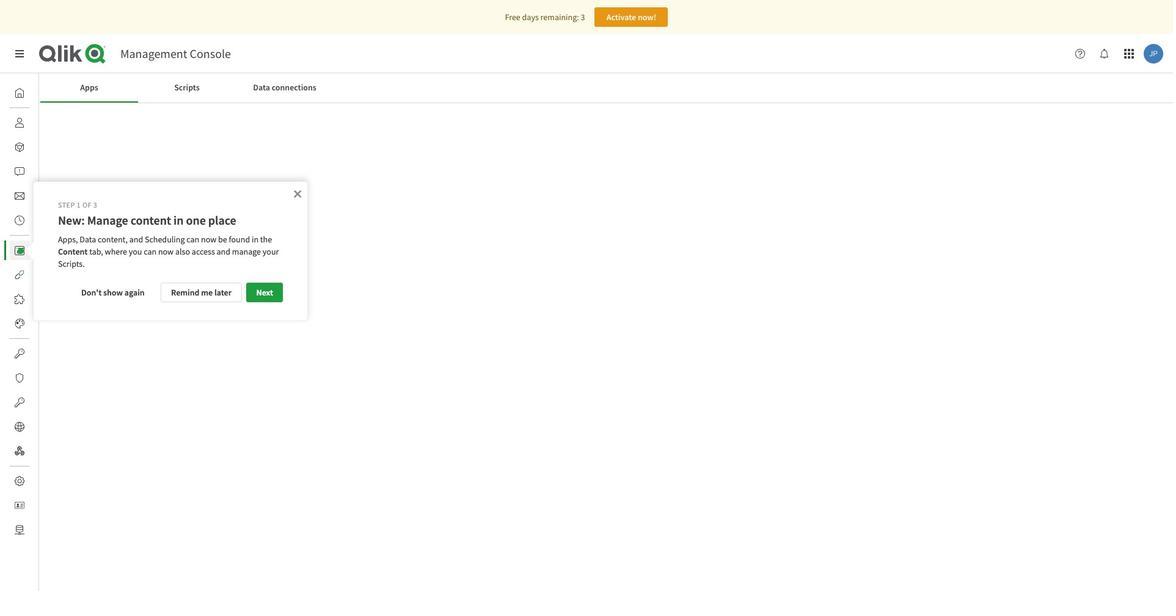 Task type: describe. For each thing, give the bounding box(es) containing it.
extensions image
[[15, 295, 24, 304]]

tab,
[[89, 246, 103, 257]]

themes
[[39, 318, 68, 329]]

and inside tab, where you can now also access and manage your scripts.
[[217, 246, 230, 257]]

management console
[[120, 46, 231, 61]]

scheduling
[[145, 234, 185, 245]]

open sidebar menu image
[[15, 49, 24, 59]]

in inside × step 1 of 3 new: manage content in one place
[[174, 213, 184, 228]]

apps,
[[58, 234, 78, 245]]

activate now!
[[607, 12, 656, 23]]

home image
[[15, 88, 24, 98]]

later
[[214, 287, 232, 298]]

don't show again button
[[71, 283, 154, 302]]

× dialog
[[33, 181, 308, 321]]

home link
[[10, 83, 61, 103]]

apps
[[80, 82, 98, 93]]

oauth image
[[15, 398, 24, 408]]

apps tab panel
[[39, 103, 1173, 592]]

scripts button
[[138, 73, 236, 103]]

×
[[293, 184, 302, 201]]

free
[[505, 12, 521, 23]]

you
[[129, 246, 142, 257]]

found
[[229, 234, 250, 245]]

can inside apps, data content, and scheduling can now be found in the content
[[187, 234, 199, 245]]

content inside content link
[[39, 245, 68, 256]]

settings image
[[15, 477, 24, 486]]

content
[[131, 213, 171, 228]]

also
[[175, 246, 190, 257]]

remind me later
[[171, 287, 232, 298]]

free days remaining: 3
[[505, 12, 585, 23]]

scripts
[[174, 82, 200, 93]]

next button
[[247, 283, 283, 302]]

scripts.
[[58, 259, 85, 270]]

james peterson image
[[1144, 44, 1163, 64]]

and inside apps, data content, and scheduling can now be found in the content
[[129, 234, 143, 245]]

data inside button
[[253, 82, 270, 93]]

× step 1 of 3 new: manage content in one place
[[58, 184, 302, 228]]

1 horizontal spatial 3
[[581, 12, 585, 23]]

show
[[103, 287, 123, 298]]

content security policy image
[[15, 373, 24, 383]]

management console element
[[120, 46, 231, 61]]

spaces image
[[15, 142, 24, 152]]

1
[[77, 200, 81, 209]]

where
[[105, 246, 127, 257]]

now!
[[638, 12, 656, 23]]

next
[[256, 287, 273, 298]]

identity provider image
[[15, 501, 24, 511]]

the
[[260, 234, 272, 245]]

be
[[218, 234, 227, 245]]

tab, where you can now also access and manage your scripts.
[[58, 246, 281, 270]]

activate now! link
[[595, 7, 668, 27]]

api keys image
[[15, 349, 24, 359]]



Task type: vqa. For each thing, say whether or not it's contained in the screenshot.
Boxes
no



Task type: locate. For each thing, give the bounding box(es) containing it.
0 horizontal spatial 3
[[93, 200, 97, 209]]

0 horizontal spatial now
[[158, 246, 174, 257]]

3 right of
[[93, 200, 97, 209]]

apps button
[[40, 73, 138, 103]]

1 horizontal spatial can
[[187, 234, 199, 245]]

new connector image
[[18, 248, 24, 254]]

3 inside × step 1 of 3 new: manage content in one place
[[93, 200, 97, 209]]

access
[[192, 246, 215, 257]]

now
[[201, 234, 216, 245], [158, 246, 174, 257]]

alerts
[[39, 166, 60, 177]]

of
[[82, 200, 92, 209]]

themes image
[[15, 319, 24, 329]]

0 horizontal spatial can
[[144, 246, 157, 257]]

generic links image
[[15, 270, 24, 280]]

events link
[[10, 211, 63, 230]]

activate
[[607, 12, 636, 23]]

1 vertical spatial in
[[252, 234, 259, 245]]

now inside tab, where you can now also access and manage your scripts.
[[158, 246, 174, 257]]

0 vertical spatial now
[[201, 234, 216, 245]]

1 horizontal spatial data
[[253, 82, 270, 93]]

remind
[[171, 287, 199, 298]]

data connections button
[[236, 73, 334, 103]]

can up also
[[187, 234, 199, 245]]

1 vertical spatial 3
[[93, 200, 97, 209]]

one
[[186, 213, 206, 228]]

place
[[208, 213, 236, 228]]

home
[[39, 87, 61, 98]]

data up 'tab,'
[[80, 234, 96, 245]]

themes link
[[10, 314, 68, 334]]

content,
[[98, 234, 128, 245]]

1 vertical spatial data
[[80, 234, 96, 245]]

× button
[[293, 184, 302, 201]]

content
[[39, 245, 68, 256], [58, 246, 88, 257]]

new:
[[58, 213, 85, 228]]

0 vertical spatial can
[[187, 234, 199, 245]]

content image
[[15, 246, 24, 255]]

0 horizontal spatial in
[[174, 213, 184, 228]]

in inside apps, data content, and scheduling can now be found in the content
[[252, 234, 259, 245]]

now down scheduling on the left
[[158, 246, 174, 257]]

3 right the remaining:
[[581, 12, 585, 23]]

connections
[[272, 82, 316, 93]]

again
[[124, 287, 145, 298]]

0 vertical spatial and
[[129, 234, 143, 245]]

in left the
[[252, 234, 259, 245]]

management
[[120, 46, 187, 61]]

in left one
[[174, 213, 184, 228]]

remind me later button
[[161, 283, 242, 302]]

manage
[[232, 246, 261, 257]]

0 vertical spatial data
[[253, 82, 270, 93]]

data inside apps, data content, and scheduling can now be found in the content
[[80, 234, 96, 245]]

0 horizontal spatial and
[[129, 234, 143, 245]]

don't show again
[[81, 287, 145, 298]]

0 vertical spatial in
[[174, 213, 184, 228]]

tab list containing apps
[[40, 73, 1172, 103]]

now inside apps, data content, and scheduling can now be found in the content
[[201, 234, 216, 245]]

and up you
[[129, 234, 143, 245]]

tab list
[[40, 73, 1172, 103]]

3
[[581, 12, 585, 23], [93, 200, 97, 209]]

days
[[522, 12, 539, 23]]

navigation pane element
[[0, 78, 68, 545]]

apps, data content, and scheduling can now be found in the content
[[58, 234, 274, 257]]

1 vertical spatial can
[[144, 246, 157, 257]]

1 horizontal spatial and
[[217, 246, 230, 257]]

and down be at left
[[217, 246, 230, 257]]

webhooks image
[[15, 447, 24, 456]]

0 vertical spatial 3
[[581, 12, 585, 23]]

can inside tab, where you can now also access and manage your scripts.
[[144, 246, 157, 257]]

your
[[263, 246, 279, 257]]

step
[[58, 200, 75, 209]]

users image
[[15, 118, 24, 128]]

web image
[[15, 422, 24, 432]]

data left connections
[[253, 82, 270, 93]]

data
[[253, 82, 270, 93], [80, 234, 96, 245]]

can right you
[[144, 246, 157, 257]]

me
[[201, 287, 213, 298]]

in
[[174, 213, 184, 228], [252, 234, 259, 245]]

content link
[[10, 241, 68, 260]]

now up the 'access'
[[201, 234, 216, 245]]

1 horizontal spatial in
[[252, 234, 259, 245]]

events
[[39, 215, 63, 226]]

can
[[187, 234, 199, 245], [144, 246, 157, 257]]

remaining:
[[541, 12, 579, 23]]

content inside apps, data content, and scheduling can now be found in the content
[[58, 246, 88, 257]]

1 horizontal spatial now
[[201, 234, 216, 245]]

and
[[129, 234, 143, 245], [217, 246, 230, 257]]

data connections
[[253, 82, 316, 93]]

1 vertical spatial now
[[158, 246, 174, 257]]

data gateways image
[[15, 526, 24, 535]]

don't
[[81, 287, 102, 298]]

1 vertical spatial and
[[217, 246, 230, 257]]

0 horizontal spatial data
[[80, 234, 96, 245]]

manage
[[87, 213, 128, 228]]

console
[[190, 46, 231, 61]]

alerts link
[[10, 162, 60, 181]]



